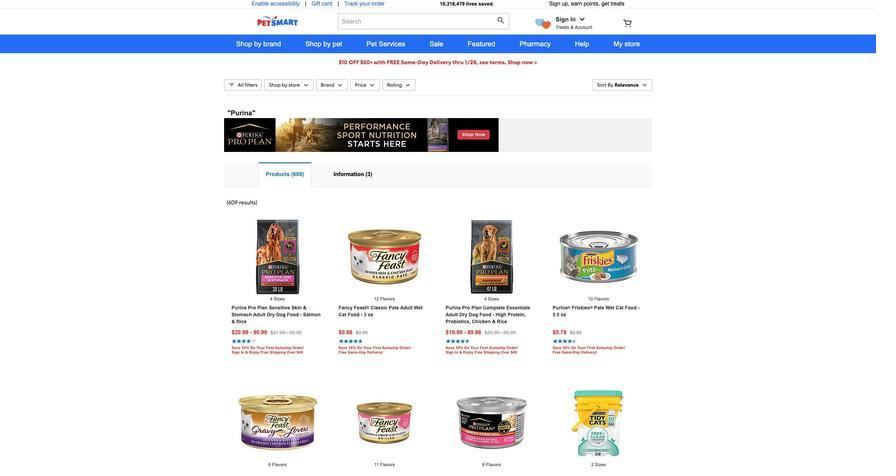 Task type: locate. For each thing, give the bounding box(es) containing it.
tab list
[[224, 162, 652, 187]]

purina pro plan - performance sport nutrition starts here - shop now image
[[224, 118, 499, 152]]

None submit
[[497, 17, 506, 26]]

search text field
[[338, 13, 510, 29]]

None search field
[[338, 13, 510, 36]]



Task type: describe. For each thing, give the bounding box(es) containing it.
loyalty icon image
[[535, 19, 551, 29]]

petsmart image
[[245, 16, 310, 26]]



Task type: vqa. For each thing, say whether or not it's contained in the screenshot.
PetSmart image
yes



